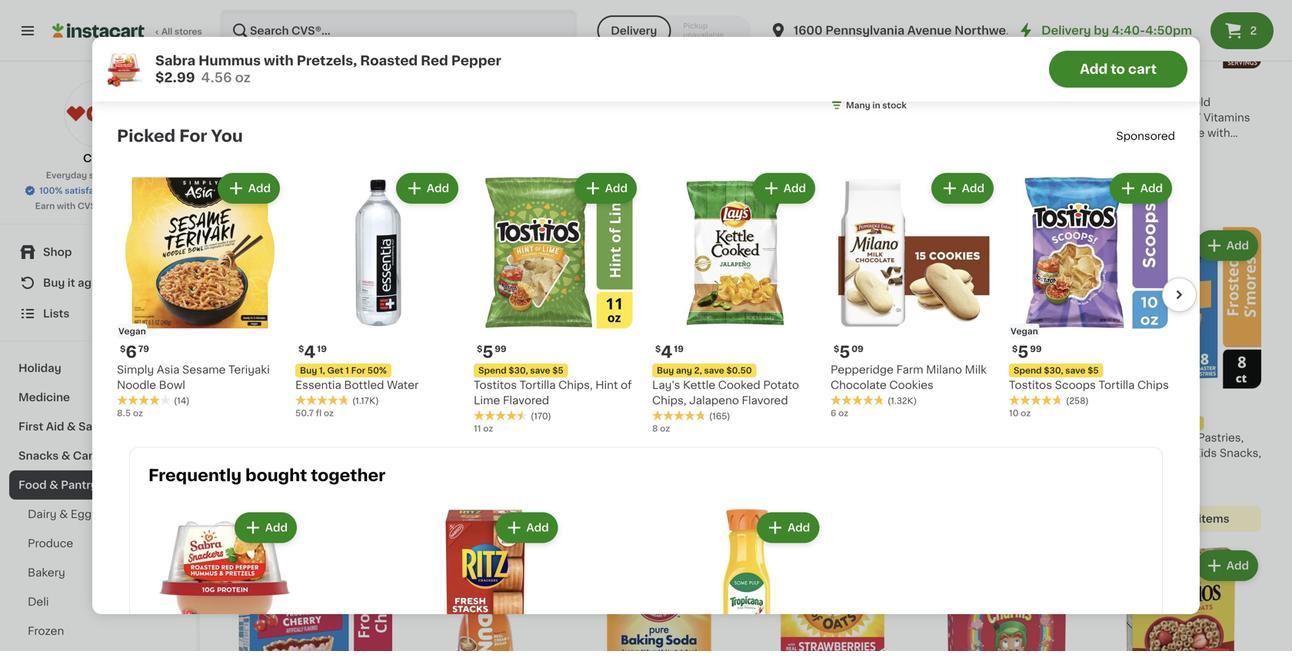 Task type: vqa. For each thing, say whether or not it's contained in the screenshot.
the rightmost cards
no



Task type: describe. For each thing, give the bounding box(es) containing it.
49 for 9
[[774, 398, 786, 406]]

made
[[1174, 128, 1205, 138]]

see eligible items for post honeycomb honeycomb breakfast cereal, honey flavored corn cereal, kosher, small size box
[[263, 179, 361, 190]]

1600
[[794, 25, 823, 36]]

candy
[[73, 451, 110, 462]]

save up "pop-tarts toaster pastries, breakfast foods, kids snacks, frosted cookies and creme"
[[978, 99, 998, 107]]

snacks, inside "kellogg's nutri-grain soft baked breakfast bars, kids snacks, whole grain, apple cinnamon"
[[831, 57, 872, 67]]

pop-tarts toaster pastries, breakfast foods, kids snacks, frosted cookies and creme
[[926, 112, 1088, 154]]

kettle
[[683, 380, 716, 391]]

1 vertical spatial honeycomb
[[231, 128, 298, 138]]

kellogg's for kellogg's special k breakfast cereal, 0g added sugar, keto friendly, cinnamon
[[405, 417, 454, 428]]

with inside kellogg's krave cold breakfast cereal, 7 vitamins and minerals, made with whole grain, chocolate
[[1208, 128, 1231, 138]]

19 for lay's
[[674, 345, 684, 354]]

add inside button
[[1080, 63, 1108, 76]]

hummus for sabra hummus with pretzels, roasted red pepper
[[264, 417, 313, 428]]

in
[[873, 101, 880, 110]]

save up scoops
[[1066, 367, 1086, 375]]

ritz
[[1009, 26, 1030, 37]]

nutri- for strawberry
[[705, 26, 736, 37]]

$ for $0.50
[[655, 345, 661, 354]]

items for post honeycomb honeycomb breakfast cereal, honey flavored corn cereal, kosher, small size box
[[329, 179, 361, 190]]

pop-tarts toaster pastries, breakfast foods, kids snacks, frosted s'mores (213)
[[1100, 433, 1262, 489]]

& for eggs
[[59, 509, 68, 520]]

any for lay's kettle cooked potato chips, jalapeno flavored
[[676, 367, 692, 375]]

food & pantry
[[18, 480, 98, 491]]

kids inside "pop-tarts toaster pastries, breakfast foods, kids snacks, frosted s'mores (213)"
[[1194, 448, 1217, 459]]

again
[[78, 278, 108, 288]]

2 vertical spatial 2,
[[1142, 419, 1150, 428]]

water
[[387, 380, 419, 391]]

vitamins
[[1204, 112, 1251, 123]]

milk
[[965, 365, 987, 375]]

snacks & candy link
[[9, 442, 187, 471]]

first aid & safety link
[[9, 412, 187, 442]]

$9.29 element
[[405, 395, 566, 415]]

1 vertical spatial snacks
[[18, 451, 59, 462]]

roasted for sabra hummus with pretzels, roasted red pepper
[[231, 433, 276, 443]]

add inside product group
[[879, 240, 902, 251]]

0 horizontal spatial dairy
[[28, 509, 57, 520]]

baked for kellogg's nutri-grain soft baked breakfast bars, kids snacks, whole grain, strawberry
[[652, 41, 686, 52]]

red for sabra hummus with pretzels, roasted red pepper $2.99 4.56 oz
[[421, 54, 448, 67]]

soft for kellogg's nutri-grain soft baked breakfast bars, kids snacks, whole grain, strawberry
[[768, 26, 791, 37]]

buy it again
[[43, 278, 108, 288]]

k
[[500, 417, 507, 428]]

cart
[[1128, 63, 1157, 76]]

1 vertical spatial cvs®
[[78, 202, 101, 210]]

$ 4 19 for lay's
[[655, 344, 684, 360]]

see for post honeycomb honeycomb breakfast cereal, honey flavored corn cereal, kosher, small size box
[[263, 179, 284, 190]]

asia
[[157, 365, 180, 375]]

0 horizontal spatial 10
[[117, 55, 127, 64]]

produce link
[[9, 529, 187, 558]]

meal
[[1013, 433, 1039, 443]]

0g
[[445, 433, 460, 443]]

oz right 11
[[483, 425, 493, 433]]

totino's pepperoni flavored pizza rolls frozen kids snacks microwave air fryer ready
[[578, 97, 728, 154]]

breakfast inside "pop-tarts toaster pastries, breakfast foods, kids snacks, frosted s'mores (213)"
[[1100, 448, 1152, 459]]

see eligible items for frosted flakes breakfast cereal, kids cereal, family breakfast, original
[[784, 193, 882, 204]]

save down chips
[[1152, 419, 1172, 428]]

0 horizontal spatial for
[[179, 128, 207, 144]]

spend $30, save $5 for scoops
[[1014, 367, 1099, 375]]

cereal, down you on the top left
[[231, 158, 269, 169]]

product group containing frosted flakes breakfast cereal, kids cereal, family breakfast, original
[[752, 0, 914, 212]]

oz down $6.29 element
[[660, 425, 670, 433]]

breakfast inside "kellogg's nutri-grain soft baked breakfast bars, kids snacks, whole grain, apple cinnamon"
[[867, 41, 919, 52]]

$ 6 49
[[234, 76, 264, 93]]

5 for tostitos tortilla chips, hint of lime flavored
[[483, 344, 493, 360]]

1,
[[319, 367, 325, 375]]

extracare®
[[103, 202, 152, 210]]

sponsored badge image for sabra hummus with pretzels, roasted red pepper
[[231, 473, 277, 482]]

chips, inside lay's kettle cooked potato chips, jalapeno flavored
[[652, 395, 687, 406]]

hummus for sabra hummus with pretzels, roasted red pepper $2.99 4.56 oz
[[199, 54, 261, 67]]

pennsylvania
[[826, 25, 905, 36]]

tostitos for tostitos tortilla chips, hint of lime flavored
[[474, 380, 517, 391]]

$ up lime
[[477, 345, 483, 354]]

original inside buy any 3, save $5 frosted flakes breakfast cereal, kids cereal, family breakfast, original
[[810, 143, 852, 154]]

grain, for apple
[[912, 57, 944, 67]]

delivery for delivery by 4:40-4:50pm
[[1042, 25, 1091, 36]]

kellogg's for kellogg's nutri-grain soft baked breakfast bars, kids snacks, whole grain, strawberry
[[652, 26, 702, 37]]

any for pop-tarts toaster pastries, breakfast foods, kids snacks, frosted cookies and creme
[[950, 99, 966, 107]]

cookies inside "pop-tarts toaster pastries, breakfast foods, kids snacks, frosted cookies and creme"
[[970, 143, 1015, 154]]

service type group
[[597, 15, 751, 46]]

save up kettle
[[704, 367, 724, 375]]

prices
[[114, 171, 141, 180]]

with inside sabra hummus with pretzels, roasted red pepper $2.99 4.56 oz
[[264, 54, 294, 67]]

oz right 1.48 at the right top of page
[[1044, 70, 1054, 79]]

dairy inside drumstick vanilla frozen dairy dessert cones
[[578, 433, 607, 443]]

$5 for tostitos tortilla chips, hint of lime flavored
[[552, 367, 564, 375]]

instacart logo image
[[52, 22, 145, 40]]

oz right fl
[[324, 409, 334, 418]]

oz down all stores link
[[129, 55, 139, 64]]

$6.29 element
[[578, 395, 740, 415]]

totino's pepperoni flavored pizza rolls frozen kids snacks microwave air fryer ready button
[[578, 0, 740, 167]]

noodle
[[117, 380, 156, 391]]

medicine
[[18, 392, 70, 403]]

cookies inside 'pepperidge farm milano milk chocolate cookies'
[[890, 380, 934, 391]]

$5 inside buy any 3, save $5 frosted flakes breakfast cereal, kids cereal, family breakfast, original
[[827, 99, 838, 107]]

$ up $5.79 element
[[1012, 345, 1018, 354]]

together
[[311, 468, 386, 484]]

10 inside item carousel region
[[1009, 409, 1019, 418]]

$ 5 99 for tostitos tortilla chips, hint of lime flavored
[[477, 344, 507, 360]]

pastries, for pop-tarts toaster pastries, breakfast foods, kids snacks, frosted cookies and creme
[[1024, 112, 1070, 123]]

save up tostitos tortilla chips, hint of lime flavored
[[530, 367, 550, 375]]

see for frosted flakes breakfast cereal, kids cereal, family breakfast, original
[[784, 193, 805, 204]]

totino's
[[578, 97, 620, 108]]

spo
[[1116, 131, 1138, 142]]

eligible for post grape-nuts original breakfast cereal
[[460, 164, 501, 174]]

keto inside kellogg's special k breakfast cereal, 0g added sugar, keto friendly, cinnamon
[[538, 433, 563, 443]]

with inside sabra hummus with pretzels, roasted red pepper
[[316, 417, 339, 428]]

nutri- for apple
[[883, 26, 915, 37]]

simply
[[117, 365, 154, 375]]

shop
[[43, 247, 72, 258]]

stores
[[175, 27, 202, 36]]

kellogg's special k breakfast cereal, 0g added sugar, keto friendly, cinnamon
[[405, 417, 563, 459]]

whole inside kellogg's krave cold breakfast cereal, 7 vitamins and minerals, made with whole grain, chocolate
[[1100, 143, 1134, 154]]

all stores link
[[52, 9, 203, 52]]

8 oz
[[652, 425, 670, 433]]

$ 7 29
[[1103, 76, 1131, 93]]

10 oz inside item carousel region
[[1009, 409, 1031, 418]]

cereal, inside kellogg's krave cold breakfast cereal, 7 vitamins and minerals, made with whole grain, chocolate
[[1154, 112, 1192, 123]]

oz up toast
[[839, 409, 849, 418]]

4.56 inside sabra hummus with pretzels, roasted red pepper $2.99 4.56 oz
[[201, 71, 232, 84]]

toaster for cookies
[[981, 112, 1021, 123]]

$ for chocolate
[[834, 345, 840, 354]]

pantry
[[61, 480, 98, 491]]

see eligible items for post grape-nuts original breakfast cereal
[[436, 164, 534, 174]]

spo nsored
[[1116, 131, 1175, 142]]

0 vertical spatial keto
[[406, 380, 427, 388]]

see eligible items for cinnamon toast crunch breakfast cereal
[[784, 498, 882, 509]]

tostitos tortilla chips, hint of lime flavored
[[474, 380, 632, 406]]

49 for 6
[[252, 77, 264, 86]]

1.48
[[1024, 70, 1042, 79]]

cinnamon inside cinnamon toast crunch breakfast cereal
[[752, 433, 808, 443]]

50.7 fl oz
[[295, 409, 334, 418]]

bars, for strawberry
[[743, 41, 770, 52]]

rolls
[[609, 112, 635, 123]]

frosted inside buy any 3, save $5 frosted flakes breakfast cereal, kids cereal, family breakfast, original
[[752, 112, 794, 123]]

product group containing post grape-nuts original breakfast cereal
[[405, 0, 566, 182]]

first
[[18, 422, 43, 432]]

4 for lay's
[[661, 344, 673, 360]]

see eligible items button for post honeycomb honeycomb breakfast cereal, honey flavored corn cereal, kosher, small size box
[[231, 171, 392, 198]]

2 vertical spatial $0.50
[[1174, 419, 1200, 428]]

$ for for
[[298, 345, 304, 354]]

19 for essentia
[[317, 345, 327, 354]]

$0.50 for cooked
[[727, 367, 752, 375]]

vegan for 6
[[118, 327, 146, 336]]

kellogg's
[[1100, 97, 1149, 108]]

pepper for sabra hummus with pretzels, roasted red pepper
[[303, 433, 343, 443]]

bottled
[[344, 380, 384, 391]]

stacks
[[1065, 26, 1102, 37]]

ready
[[578, 143, 613, 154]]

kids inside buy any 3, save $5 frosted flakes breakfast cereal, kids cereal, family breakfast, original
[[793, 128, 817, 138]]

frozen inside totino's pepperoni flavored pizza rolls frozen kids snacks microwave air fryer ready
[[638, 112, 675, 123]]

10 inside 10 x 0.9 oz button
[[295, 55, 305, 64]]

grape-
[[432, 112, 470, 123]]

items for post grape-nuts original breakfast cereal
[[503, 164, 534, 174]]

cereal, inside kellogg's special k breakfast cereal, 0g added sugar, keto friendly, cinnamon
[[405, 433, 443, 443]]

kids inside "pop-tarts toaster pastries, breakfast foods, kids snacks, frosted cookies and creme"
[[1020, 128, 1043, 138]]

$5.79 element
[[926, 395, 1088, 415]]

see eligible items for pop-tarts toaster pastries, breakfast foods, kids snacks, frosted s'mores
[[1132, 514, 1230, 524]]

spend for tostitos tortilla chips, hint of lime flavored
[[478, 367, 507, 375]]

honey
[[272, 143, 308, 154]]

deli link
[[9, 588, 187, 617]]

grain for strawberry
[[736, 26, 765, 37]]

fresh
[[1033, 26, 1063, 37]]

& right aid
[[67, 422, 76, 432]]

microwave
[[620, 128, 678, 138]]

6 for buy
[[239, 76, 251, 93]]

breakfast inside kellogg's special k breakfast cereal, 0g added sugar, keto friendly, cinnamon
[[510, 417, 562, 428]]

for inside item carousel region
[[351, 367, 365, 375]]

cereal, down flakes
[[820, 128, 858, 138]]

100% satisfaction guarantee button
[[24, 182, 172, 197]]

small
[[315, 158, 344, 169]]

$ 5 99 for tostitos scoops tortilla chips
[[1012, 344, 1042, 360]]

save inside buy any 3, save $5 frosted flakes breakfast cereal, kids cereal, family breakfast, original
[[804, 99, 825, 107]]

buy any 2, save $0.50 for tarts
[[931, 99, 1026, 107]]

cvs® inside 'link'
[[83, 153, 113, 164]]

family
[[860, 128, 896, 138]]

(170)
[[531, 412, 551, 421]]

everyday
[[46, 171, 87, 180]]

chocolate inside 'pepperidge farm milano milk chocolate cookies'
[[831, 380, 887, 391]]

oz right 8.5
[[133, 409, 143, 418]]

$2.99 element
[[231, 395, 392, 415]]

2 horizontal spatial 8
[[1009, 70, 1015, 79]]

frozen inside "link"
[[28, 626, 64, 637]]

eggs
[[71, 509, 98, 520]]

delivery button
[[597, 15, 671, 46]]

get inside buy 1 get 1 free post grape-nuts original breakfast cereal
[[434, 99, 450, 107]]

product group containing 9
[[752, 227, 914, 517]]

see eligible items for pop-tarts toaster pastries, breakfast foods, kids snacks, frosted cookies and creme
[[958, 193, 1056, 204]]

& inside stouffer's lasagna with meat & sauce frozen meal
[[926, 433, 935, 443]]

cereal, up breakfast,
[[752, 128, 790, 138]]

cinnamon inside kellogg's special k breakfast cereal, 0g added sugar, keto friendly, cinnamon
[[454, 448, 509, 459]]

pepper for sabra hummus with pretzels, roasted red pepper $2.99 4.56 oz
[[451, 54, 501, 67]]

7 inside kellogg's krave cold breakfast cereal, 7 vitamins and minerals, made with whole grain, chocolate
[[1195, 112, 1201, 123]]

frozen inside drumstick vanilla frozen dairy dessert cones
[[674, 417, 711, 428]]

5 for tostitos scoops tortilla chips
[[1018, 344, 1029, 360]]

2 tortilla from the left
[[1099, 380, 1135, 391]]

and inside kellogg's krave cold breakfast cereal, 7 vitamins and minerals, made with whole grain, chocolate
[[1100, 128, 1120, 138]]

stock
[[883, 101, 907, 110]]

8.75
[[474, 55, 492, 64]]

see for post grape-nuts original breakfast cereal
[[436, 164, 458, 174]]

pastries, for pop-tarts toaster pastries, breakfast foods, kids snacks, frosted s'mores (213)
[[1198, 433, 1244, 443]]

buy inside buy 1 get 1 free post grape-nuts original breakfast cereal
[[409, 99, 426, 107]]

2 vertical spatial buy any 2, save $0.50
[[1105, 419, 1200, 428]]

(1.32k)
[[888, 397, 917, 405]]

cooked
[[718, 380, 761, 391]]

picked
[[117, 128, 176, 144]]

grain, inside kellogg's krave cold breakfast cereal, 7 vitamins and minerals, made with whole grain, chocolate
[[1137, 143, 1169, 154]]

breakfast inside cinnamon toast crunch breakfast cereal
[[752, 448, 804, 459]]

essentia
[[295, 380, 341, 391]]

breakfast,
[[752, 143, 807, 154]]

and inside "pop-tarts toaster pastries, breakfast foods, kids snacks, frosted cookies and creme"
[[1017, 143, 1038, 154]]

8 ct
[[926, 172, 943, 181]]

oz right 0.9
[[330, 55, 340, 64]]

0 vertical spatial 7
[[1109, 76, 1118, 93]]

foods, for s'mores
[[1154, 448, 1191, 459]]

deli
[[28, 597, 49, 608]]

kids inside kellogg's nutri-grain soft baked breakfast bars, kids snacks, whole grain, strawberry
[[773, 41, 797, 52]]

1 vertical spatial 4.56
[[231, 462, 251, 470]]

nsored
[[1138, 131, 1175, 142]]

medicine link
[[9, 383, 187, 412]]

you
[[211, 128, 243, 144]]

ritz fresh stacks original crackers
[[1009, 26, 1146, 52]]

cvs® link
[[64, 80, 132, 166]]

breakfast inside buy any 3, save $5 frosted flakes breakfast cereal, kids cereal, family breakfast, original
[[834, 112, 885, 123]]

breakfast inside post honeycomb honeycomb breakfast cereal, honey flavored corn cereal, kosher, small size box
[[301, 128, 352, 138]]

frosted for pop-tarts toaster pastries, breakfast foods, kids snacks, frosted s'mores (213)
[[1100, 463, 1142, 474]]

8 for potato
[[652, 425, 658, 433]]

oz down sabra hummus with pretzels, roasted red pepper
[[253, 462, 263, 470]]

kellogg's krave cold breakfast cereal, 7 vitamins and minerals, made with whole grain, chocolate
[[1100, 97, 1251, 154]]

items for cinnamon toast crunch breakfast cereal
[[851, 498, 882, 509]]

pop- for pop-tarts toaster pastries, breakfast foods, kids snacks, frosted cookies and creme
[[926, 112, 952, 123]]

frozen link
[[9, 617, 187, 646]]

oz inside sabra hummus with pretzels, roasted red pepper $2.99 4.56 oz
[[235, 71, 251, 84]]



Task type: locate. For each thing, give the bounding box(es) containing it.
2 horizontal spatial original
[[1104, 26, 1146, 37]]

flavored for 4
[[742, 395, 788, 406]]

post inside post honeycomb honeycomb breakfast cereal, honey flavored corn cereal, kosher, small size box
[[231, 112, 255, 123]]

1 horizontal spatial tostitos
[[1009, 380, 1052, 391]]

keto down (170)
[[538, 433, 563, 443]]

$ down add to cart
[[1103, 77, 1109, 86]]

1600 pennsylvania avenue northwest button
[[769, 9, 1018, 52]]

foods, inside "pop-tarts toaster pastries, breakfast foods, kids snacks, frosted s'mores (213)"
[[1154, 448, 1191, 459]]

50.7
[[295, 409, 314, 418]]

1 vertical spatial 7
[[1195, 112, 1201, 123]]

$30,
[[509, 367, 528, 375], [1044, 367, 1064, 375]]

chocolate down pepperidge
[[831, 380, 887, 391]]

tostitos inside tostitos tortilla chips, hint of lime flavored
[[474, 380, 517, 391]]

7 down "cold"
[[1195, 112, 1201, 123]]

1 horizontal spatial chocolate
[[1171, 143, 1227, 154]]

roasted for sabra hummus with pretzels, roasted red pepper $2.99 4.56 oz
[[360, 54, 418, 67]]

1 vertical spatial red
[[279, 433, 301, 443]]

0 horizontal spatial free
[[284, 99, 304, 107]]

1 horizontal spatial 5
[[840, 344, 850, 360]]

0 horizontal spatial chocolate
[[831, 380, 887, 391]]

2, inside item carousel region
[[694, 367, 702, 375]]

1 free from the left
[[284, 99, 304, 107]]

buy inside buy any 3, save $5 frosted flakes breakfast cereal, kids cereal, family breakfast, original
[[757, 99, 774, 107]]

1 horizontal spatial $0.50
[[1000, 99, 1026, 107]]

get for 4
[[327, 367, 343, 375]]

6 left 79
[[126, 344, 137, 360]]

50%
[[368, 367, 387, 375]]

10
[[117, 55, 127, 64], [295, 55, 305, 64], [1009, 409, 1019, 418]]

0 horizontal spatial red
[[279, 433, 301, 443]]

eligible for frosted flakes breakfast cereal, kids cereal, family breakfast, original
[[808, 193, 848, 204]]

flavored inside post honeycomb honeycomb breakfast cereal, honey flavored corn cereal, kosher, small size box
[[310, 143, 357, 154]]

$ 5 99
[[477, 344, 507, 360], [1012, 344, 1042, 360]]

$ inside the $ 9 49
[[755, 398, 761, 406]]

1 horizontal spatial for
[[351, 367, 365, 375]]

0 horizontal spatial spend $30, save $5
[[478, 367, 564, 375]]

(213)
[[1157, 480, 1178, 489]]

original
[[1104, 26, 1146, 37], [498, 112, 540, 123], [810, 143, 852, 154]]

49 right "9"
[[774, 398, 786, 406]]

2 horizontal spatial get
[[434, 99, 450, 107]]

tarts for cookies
[[952, 112, 978, 123]]

$ 5 99 up lime
[[477, 344, 507, 360]]

sponsored badge image inside product group
[[1100, 168, 1147, 177]]

$ 4 19 for essentia
[[298, 344, 327, 360]]

with up $ 6 49
[[264, 54, 294, 67]]

vegan up $ 6 79
[[118, 327, 146, 336]]

eligible down buy any 3, save $5 frosted flakes breakfast cereal, kids cereal, family breakfast, original
[[808, 193, 848, 204]]

kids inside totino's pepperoni flavored pizza rolls frozen kids snacks microwave air fryer ready
[[677, 112, 701, 123]]

jalapeno
[[689, 395, 739, 406]]

0 vertical spatial cookies
[[970, 143, 1015, 154]]

pepper down fl
[[303, 433, 343, 443]]

2 4 from the left
[[661, 344, 673, 360]]

2 soft from the left
[[946, 26, 969, 37]]

0 vertical spatial honeycomb
[[258, 112, 325, 123]]

see eligible items button down 24 oz in the right top of the page
[[752, 186, 914, 212]]

add button inside product group
[[850, 232, 909, 259]]

everyday store prices
[[46, 171, 141, 180]]

breakfast inside kellogg's nutri-grain soft baked breakfast bars, kids snacks, whole grain, strawberry
[[689, 41, 741, 52]]

1 horizontal spatial frosted
[[926, 143, 968, 154]]

2 99 from the left
[[1030, 345, 1042, 354]]

2 horizontal spatial whole
[[1100, 143, 1134, 154]]

0 horizontal spatial 8
[[652, 425, 658, 433]]

2 $ 4 19 from the left
[[655, 344, 684, 360]]

1 vertical spatial and
[[1017, 143, 1038, 154]]

frosted for pop-tarts toaster pastries, breakfast foods, kids snacks, frosted cookies and creme
[[926, 143, 968, 154]]

0 vertical spatial pop-
[[926, 112, 952, 123]]

frosted inside "pop-tarts toaster pastries, breakfast foods, kids snacks, frosted s'mores (213)"
[[1100, 463, 1142, 474]]

4 up "essentia"
[[304, 344, 316, 360]]

kellogg's nutri-grain soft baked breakfast bars, kids snacks, whole grain, apple cinnamon
[[831, 26, 978, 83]]

1 $ 4 19 from the left
[[298, 344, 327, 360]]

0 horizontal spatial bars,
[[743, 41, 770, 52]]

(258)
[[1066, 397, 1089, 405]]

1 vertical spatial pretzels,
[[342, 417, 388, 428]]

2 horizontal spatial kellogg's
[[831, 26, 881, 37]]

$30, for tortilla
[[509, 367, 528, 375]]

flavored for 6
[[310, 143, 357, 154]]

0 horizontal spatial delivery
[[611, 25, 657, 36]]

with right "earn" at top
[[57, 202, 76, 210]]

size
[[347, 158, 368, 169]]

pretzels,
[[297, 54, 357, 67], [342, 417, 388, 428]]

whole inside kellogg's nutri-grain soft baked breakfast bars, kids snacks, whole grain, strawberry
[[697, 57, 731, 67]]

kids inside "kellogg's nutri-grain soft baked breakfast bars, kids snacks, whole grain, apple cinnamon"
[[952, 41, 975, 52]]

$ inside $ 6 79
[[120, 345, 126, 354]]

cookies left creme
[[970, 143, 1015, 154]]

$ left 79
[[120, 345, 126, 354]]

items down crunch
[[851, 498, 882, 509]]

1 horizontal spatial buy any 2, save $0.50
[[931, 99, 1026, 107]]

10 oz up "meal" at the right of the page
[[1009, 409, 1031, 418]]

1 $ 5 99 from the left
[[477, 344, 507, 360]]

1 horizontal spatial cereal
[[807, 448, 842, 459]]

1 horizontal spatial pepper
[[451, 54, 501, 67]]

see down "pop-tarts toaster pastries, breakfast foods, kids snacks, frosted cookies and creme"
[[958, 193, 979, 204]]

$4.99 element
[[926, 74, 1088, 94], [1100, 395, 1262, 415]]

kellogg's inside kellogg's special k breakfast cereal, 0g added sugar, keto friendly, cinnamon
[[405, 417, 454, 428]]

1 baked from the left
[[652, 41, 686, 52]]

pepper up nuts
[[451, 54, 501, 67]]

1 nutri- from the left
[[705, 26, 736, 37]]

see eligible items button down nuts
[[405, 156, 566, 182]]

special
[[457, 417, 497, 428]]

avenue
[[908, 25, 952, 36]]

0 vertical spatial and
[[1100, 128, 1120, 138]]

grain, for strawberry
[[734, 57, 765, 67]]

see down grape-
[[436, 164, 458, 174]]

None search field
[[220, 9, 577, 52]]

1 vertical spatial $0.50
[[727, 367, 752, 375]]

bars, inside "kellogg's nutri-grain soft baked breakfast bars, kids snacks, whole grain, apple cinnamon"
[[922, 41, 949, 52]]

apple
[[947, 57, 978, 67]]

1 for buy 1 get 1 free
[[279, 99, 282, 107]]

0 vertical spatial tarts
[[952, 112, 978, 123]]

1 horizontal spatial soft
[[946, 26, 969, 37]]

pepper inside sabra hummus with pretzels, roasted red pepper $2.99 4.56 oz
[[451, 54, 501, 67]]

and left creme
[[1017, 143, 1038, 154]]

kellogg's inside "kellogg's nutri-grain soft baked breakfast bars, kids snacks, whole grain, apple cinnamon"
[[831, 26, 881, 37]]

breakfast
[[689, 41, 741, 52], [867, 41, 919, 52], [834, 112, 885, 123], [1100, 112, 1152, 123], [301, 128, 352, 138], [405, 128, 456, 138], [926, 128, 978, 138], [510, 417, 562, 428], [752, 448, 804, 459], [1100, 448, 1152, 459]]

item carousel region
[[95, 164, 1197, 441]]

8 left 1.48 at the right top of page
[[1009, 70, 1015, 79]]

pepper inside sabra hummus with pretzels, roasted red pepper
[[303, 433, 343, 443]]

many
[[846, 101, 871, 110]]

grain inside "kellogg's nutri-grain soft baked breakfast bars, kids snacks, whole grain, apple cinnamon"
[[915, 26, 944, 37]]

kellogg's up 0g
[[405, 417, 454, 428]]

2 vegan from the left
[[1011, 327, 1038, 336]]

buy any 3, save $5 frosted flakes breakfast cereal, kids cereal, family breakfast, original
[[752, 99, 896, 154]]

1 horizontal spatial $ 5 99
[[1012, 344, 1042, 360]]

$4.99 element for pop-tarts toaster pastries, breakfast foods, kids snacks, frosted s'mores
[[1100, 395, 1262, 415]]

grain, inside kellogg's nutri-grain soft baked breakfast bars, kids snacks, whole grain, strawberry
[[734, 57, 765, 67]]

add button
[[219, 175, 278, 202], [398, 175, 457, 202], [576, 175, 635, 202], [754, 175, 814, 202], [933, 175, 992, 202], [1111, 175, 1171, 202], [328, 232, 388, 259], [502, 232, 562, 259], [676, 232, 735, 259], [850, 232, 909, 259], [1024, 232, 1083, 259], [1198, 232, 1257, 259], [236, 514, 295, 542], [497, 514, 557, 542], [759, 514, 818, 542], [676, 552, 735, 580], [1198, 552, 1257, 580]]

1 horizontal spatial post
[[405, 112, 429, 123]]

1 soft from the left
[[768, 26, 791, 37]]

of
[[621, 380, 632, 391]]

red inside sabra hummus with pretzels, roasted red pepper $2.99 4.56 oz
[[421, 54, 448, 67]]

items down "pop-tarts toaster pastries, breakfast foods, kids snacks, frosted s'mores (213)"
[[1199, 514, 1230, 524]]

potato
[[763, 380, 799, 391]]

$
[[234, 77, 239, 86], [1103, 77, 1109, 86], [120, 345, 126, 354], [298, 345, 304, 354], [477, 345, 483, 354], [655, 345, 661, 354], [834, 345, 840, 354], [1012, 345, 1018, 354], [755, 398, 761, 406]]

8 x 1.48 oz
[[1009, 70, 1054, 79]]

$ for noodle
[[120, 345, 126, 354]]

see eligible items button for pop-tarts toaster pastries, breakfast foods, kids snacks, frosted s'mores
[[1100, 506, 1262, 532]]

hummus down $2.99 element
[[264, 417, 313, 428]]

1 4 from the left
[[304, 344, 316, 360]]

any left 3,
[[776, 99, 792, 107]]

breakfast inside "pop-tarts toaster pastries, breakfast foods, kids snacks, frosted cookies and creme"
[[926, 128, 978, 138]]

sabra inside sabra hummus with pretzels, roasted red pepper $2.99 4.56 oz
[[155, 54, 195, 67]]

1 horizontal spatial tortilla
[[1099, 380, 1135, 391]]

1 $30, from the left
[[509, 367, 528, 375]]

flavored inside lay's kettle cooked potato chips, jalapeno flavored
[[742, 395, 788, 406]]

whole
[[697, 57, 731, 67], [875, 57, 909, 67], [1100, 143, 1134, 154]]

1 horizontal spatial 10
[[295, 55, 305, 64]]

10 oz down all stores link
[[117, 55, 139, 64]]

2 post from the left
[[405, 112, 429, 123]]

1 vertical spatial sponsored badge image
[[231, 473, 277, 482]]

4 for essentia
[[304, 344, 316, 360]]

grain inside kellogg's nutri-grain soft baked breakfast bars, kids snacks, whole grain, strawberry
[[736, 26, 765, 37]]

2, for tarts
[[968, 99, 976, 107]]

flakes
[[797, 112, 831, 123]]

snacks, inside "pop-tarts toaster pastries, breakfast foods, kids snacks, frosted s'mores (213)"
[[1220, 448, 1262, 459]]

1 horizontal spatial red
[[421, 54, 448, 67]]

post left grape-
[[405, 112, 429, 123]]

original inside buy 1 get 1 free post grape-nuts original breakfast cereal
[[498, 112, 540, 123]]

2 free from the left
[[458, 99, 477, 107]]

1 vertical spatial cereal
[[807, 448, 842, 459]]

frosted inside "pop-tarts toaster pastries, breakfast foods, kids snacks, frosted cookies and creme"
[[926, 143, 968, 154]]

cereal inside buy 1 get 1 free post grape-nuts original breakfast cereal
[[459, 128, 494, 138]]

1 for buy 1, get 1 for 50%
[[346, 367, 349, 375]]

$ inside $ 5 09
[[834, 345, 840, 354]]

everyday store prices link
[[46, 169, 150, 182]]

1 99 from the left
[[495, 345, 507, 354]]

vegan for spend $30, save $5
[[1011, 327, 1038, 336]]

2 5 from the left
[[840, 344, 850, 360]]

for up essentia bottled water
[[351, 367, 365, 375]]

x left 0.9
[[307, 55, 312, 64]]

2 $30, from the left
[[1044, 367, 1064, 375]]

chips, inside tostitos tortilla chips, hint of lime flavored
[[559, 380, 593, 391]]

1 vertical spatial cinnamon
[[752, 433, 808, 443]]

chocolate inside kellogg's krave cold breakfast cereal, 7 vitamins and minerals, made with whole grain, chocolate
[[1171, 143, 1227, 154]]

pop- up ct
[[926, 112, 952, 123]]

$30, up tostitos tortilla chips, hint of lime flavored
[[509, 367, 528, 375]]

2 vertical spatial 6
[[831, 409, 837, 418]]

soft for kellogg's nutri-grain soft baked breakfast bars, kids snacks, whole grain, apple cinnamon
[[946, 26, 969, 37]]

pastries, inside "pop-tarts toaster pastries, breakfast foods, kids snacks, frosted cookies and creme"
[[1024, 112, 1070, 123]]

1 horizontal spatial grain,
[[912, 57, 944, 67]]

1 vertical spatial pepper
[[303, 433, 343, 443]]

11
[[474, 425, 481, 433]]

see eligible items button for pop-tarts toaster pastries, breakfast foods, kids snacks, frosted cookies and creme
[[926, 186, 1088, 212]]

pop- inside "pop-tarts toaster pastries, breakfast foods, kids snacks, frosted cookies and creme"
[[926, 112, 952, 123]]

6 for simply
[[126, 344, 137, 360]]

foods, for cookies
[[980, 128, 1017, 138]]

toaster inside "pop-tarts toaster pastries, breakfast foods, kids snacks, frosted cookies and creme"
[[981, 112, 1021, 123]]

9
[[761, 397, 772, 413]]

foods, up s'mores
[[1154, 448, 1191, 459]]

sabra
[[155, 54, 195, 67], [231, 417, 262, 428]]

1 post from the left
[[231, 112, 255, 123]]

$ for free
[[234, 77, 239, 86]]

snacks up food
[[18, 451, 59, 462]]

0 horizontal spatial $4.99 element
[[926, 74, 1088, 94]]

spend $30, save $5 up scoops
[[1014, 367, 1099, 375]]

strawberry
[[652, 72, 712, 83]]

sponsored badge image for kellogg's krave cold breakfast cereal, 7 vitamins and minerals, made with whole grain, chocolate
[[1100, 168, 1147, 177]]

& for candy
[[61, 451, 70, 462]]

product group containing pop-tarts toaster pastries, breakfast foods, kids snacks, frosted cookies and creme
[[926, 0, 1088, 212]]

1 vertical spatial original
[[498, 112, 540, 123]]

oz inside product group
[[765, 172, 776, 181]]

minerals,
[[1123, 128, 1172, 138]]

0 vertical spatial red
[[421, 54, 448, 67]]

$ 4 19 up '1,'
[[298, 344, 327, 360]]

delivery for delivery
[[611, 25, 657, 36]]

oz up "meal" at the right of the page
[[1021, 409, 1031, 418]]

any for pop-tarts toaster pastries, breakfast foods, kids snacks, frosted s'mores
[[1124, 419, 1140, 428]]

100%
[[39, 187, 63, 195]]

8.5 oz
[[117, 409, 143, 418]]

$0.50 up "pop-tarts toaster pastries, breakfast foods, kids snacks, frosted cookies and creme"
[[1000, 99, 1026, 107]]

soft inside kellogg's nutri-grain soft baked breakfast bars, kids snacks, whole grain, strawberry
[[768, 26, 791, 37]]

flavored inside totino's pepperoni flavored pizza rolls frozen kids snacks microwave air fryer ready
[[681, 97, 728, 108]]

spend for tostitos scoops tortilla chips
[[1014, 367, 1042, 375]]

1 spend $30, save $5 from the left
[[478, 367, 564, 375]]

$ up lay's
[[655, 345, 661, 354]]

baked inside kellogg's nutri-grain soft baked breakfast bars, kids snacks, whole grain, strawberry
[[652, 41, 686, 52]]

1 horizontal spatial 19
[[674, 345, 684, 354]]

2 baked from the left
[[831, 41, 865, 52]]

1 horizontal spatial $4.99 element
[[1100, 395, 1262, 415]]

breakfast down 1600 pennsylvania avenue northwest
[[867, 41, 919, 52]]

2 horizontal spatial 5
[[1018, 344, 1029, 360]]

1 horizontal spatial original
[[810, 143, 852, 154]]

$0.50 inside item carousel region
[[727, 367, 752, 375]]

breakfast down many
[[834, 112, 885, 123]]

tarts down apple
[[952, 112, 978, 123]]

tortilla up (170)
[[520, 380, 556, 391]]

49 inside the $ 9 49
[[774, 398, 786, 406]]

roasted inside sabra hummus with pretzels, roasted red pepper
[[231, 433, 276, 443]]

cold
[[1185, 97, 1211, 108]]

2 $ 5 99 from the left
[[1012, 344, 1042, 360]]

free up post honeycomb honeycomb breakfast cereal, honey flavored corn cereal, kosher, small size box
[[284, 99, 304, 107]]

x for 10
[[307, 55, 312, 64]]

2 grain from the left
[[915, 26, 944, 37]]

49 inside $ 6 49
[[252, 77, 264, 86]]

delivery by 4:40-4:50pm
[[1042, 25, 1192, 36]]

2 vertical spatial cinnamon
[[454, 448, 509, 459]]

eligible down cinnamon toast crunch breakfast cereal
[[808, 498, 848, 509]]

2 bars, from the left
[[922, 41, 949, 52]]

spend up lime
[[478, 367, 507, 375]]

0 vertical spatial pepper
[[451, 54, 501, 67]]

1 tostitos from the left
[[474, 380, 517, 391]]

1 spend from the left
[[478, 367, 507, 375]]

eligible for post honeycomb honeycomb breakfast cereal, honey flavored corn cereal, kosher, small size box
[[286, 179, 327, 190]]

10 x 0.9 oz
[[295, 55, 340, 64]]

see eligible items button for post grape-nuts original breakfast cereal
[[405, 156, 566, 182]]

2 nutri- from the left
[[883, 26, 915, 37]]

tarts
[[952, 112, 978, 123], [1126, 433, 1152, 443]]

earn with cvs® extracare®
[[35, 202, 152, 210]]

0 horizontal spatial spend
[[478, 367, 507, 375]]

bars, inside kellogg's nutri-grain soft baked breakfast bars, kids snacks, whole grain, strawberry
[[743, 41, 770, 52]]

cinnamon inside "kellogg's nutri-grain soft baked breakfast bars, kids snacks, whole grain, apple cinnamon"
[[831, 72, 886, 83]]

oz up buy 1 get 1 free
[[235, 71, 251, 84]]

2 horizontal spatial frosted
[[1100, 463, 1142, 474]]

frozen inside stouffer's lasagna with meat & sauce frozen meal
[[974, 433, 1010, 443]]

foods,
[[980, 128, 1017, 138], [1154, 448, 1191, 459]]

items for pop-tarts toaster pastries, breakfast foods, kids snacks, frosted s'mores
[[1199, 514, 1230, 524]]

sugar,
[[501, 433, 535, 443]]

(122)
[[1066, 58, 1087, 67]]

product group
[[231, 0, 392, 198], [405, 0, 566, 182], [752, 0, 914, 212], [926, 0, 1088, 212], [1100, 0, 1262, 181], [117, 170, 283, 420], [295, 170, 462, 420], [474, 170, 640, 435], [652, 170, 818, 435], [831, 170, 997, 420], [1009, 170, 1175, 420], [231, 227, 392, 486], [405, 227, 566, 501], [578, 227, 740, 472], [752, 227, 914, 517], [926, 227, 1088, 472], [1100, 227, 1262, 532], [148, 510, 300, 652], [410, 510, 561, 652], [671, 510, 823, 652], [405, 548, 566, 652], [578, 548, 740, 652], [1100, 548, 1262, 652]]

honeycomb
[[258, 112, 325, 123], [231, 128, 298, 138]]

0 vertical spatial buy any 2, save $0.50
[[931, 99, 1026, 107]]

food
[[18, 480, 47, 491]]

original down flakes
[[810, 143, 852, 154]]

sabra inside sabra hummus with pretzels, roasted red pepper
[[231, 417, 262, 428]]

toaster for s'mores
[[1155, 433, 1195, 443]]

pepperoni
[[623, 97, 679, 108]]

2 button
[[1211, 12, 1274, 49]]

1 for buy 1 get 1 free post grape-nuts original breakfast cereal
[[452, 99, 456, 107]]

breakfast up s'mores
[[1100, 448, 1152, 459]]

eligible for cinnamon toast crunch breakfast cereal
[[808, 498, 848, 509]]

0 horizontal spatial get
[[260, 99, 276, 107]]

1 vertical spatial pop-
[[1100, 433, 1126, 443]]

product group containing 7
[[1100, 0, 1262, 181]]

all
[[162, 27, 173, 36]]

1 horizontal spatial roasted
[[360, 54, 418, 67]]

1 horizontal spatial spend
[[1014, 367, 1042, 375]]

0 vertical spatial 10 oz
[[117, 55, 139, 64]]

foods, inside "pop-tarts toaster pastries, breakfast foods, kids snacks, frosted cookies and creme"
[[980, 128, 1017, 138]]

cereal inside cinnamon toast crunch breakfast cereal
[[807, 448, 842, 459]]

whole for strawberry
[[697, 57, 731, 67]]

0 vertical spatial cinnamon
[[831, 72, 886, 83]]

any inside buy any 3, save $5 frosted flakes breakfast cereal, kids cereal, family breakfast, original
[[776, 99, 792, 107]]

buy
[[235, 99, 253, 107], [409, 99, 426, 107], [757, 99, 774, 107], [931, 99, 948, 107], [43, 278, 65, 288], [300, 367, 317, 375], [657, 367, 674, 375], [1105, 419, 1122, 428]]

0 vertical spatial pretzels,
[[297, 54, 357, 67]]

delivery up the strawberry
[[611, 25, 657, 36]]

$30, for scoops
[[1044, 367, 1064, 375]]

0 horizontal spatial whole
[[697, 57, 731, 67]]

nutri-
[[705, 26, 736, 37], [883, 26, 915, 37]]

breakfast inside kellogg's krave cold breakfast cereal, 7 vitamins and minerals, made with whole grain, chocolate
[[1100, 112, 1152, 123]]

2 tostitos from the left
[[1009, 380, 1052, 391]]

2 horizontal spatial cinnamon
[[831, 72, 886, 83]]

2 spend from the left
[[1014, 367, 1042, 375]]

1 19 from the left
[[317, 345, 327, 354]]

0 horizontal spatial 49
[[252, 77, 264, 86]]

items for frosted flakes breakfast cereal, kids cereal, family breakfast, original
[[851, 193, 882, 204]]

red left 8.75
[[421, 54, 448, 67]]

frozen
[[638, 112, 675, 123], [674, 417, 711, 428], [974, 433, 1010, 443], [28, 626, 64, 637]]

get inside item carousel region
[[327, 367, 343, 375]]

flavored up (170)
[[503, 395, 549, 406]]

$4.99 element for pop-tarts toaster pastries, breakfast foods, kids snacks, frosted cookies and creme
[[926, 74, 1088, 94]]

1 5 from the left
[[483, 344, 493, 360]]

chips, down lay's
[[652, 395, 687, 406]]

x for 8
[[1017, 70, 1022, 79]]

0 horizontal spatial frosted
[[752, 112, 794, 123]]

toaster
[[981, 112, 1021, 123], [1155, 433, 1195, 443]]

0 vertical spatial 2,
[[968, 99, 976, 107]]

99 for scoops
[[1030, 345, 1042, 354]]

2, for kettle
[[694, 367, 702, 375]]

8 for pastries,
[[926, 172, 932, 181]]

0 horizontal spatial and
[[1017, 143, 1038, 154]]

air
[[681, 128, 696, 138]]

soft
[[768, 26, 791, 37], [946, 26, 969, 37]]

1 horizontal spatial $ 4 19
[[655, 344, 684, 360]]

breakfast down grape-
[[405, 128, 456, 138]]

0 horizontal spatial original
[[498, 112, 540, 123]]

0 horizontal spatial $5
[[552, 367, 564, 375]]

dairy & eggs link
[[9, 500, 187, 529]]

flavored for 5
[[503, 395, 549, 406]]

snacks inside totino's pepperoni flavored pizza rolls frozen kids snacks microwave air fryer ready
[[578, 128, 617, 138]]

0 horizontal spatial $ 5 99
[[477, 344, 507, 360]]

post inside buy 1 get 1 free post grape-nuts original breakfast cereal
[[405, 112, 429, 123]]

tortilla left chips
[[1099, 380, 1135, 391]]

krave
[[1152, 97, 1183, 108]]

pepper
[[451, 54, 501, 67], [303, 433, 343, 443]]

0 horizontal spatial grain,
[[734, 57, 765, 67]]

2, down apple
[[968, 99, 976, 107]]

1 horizontal spatial pastries,
[[1198, 433, 1244, 443]]

3 5 from the left
[[1018, 344, 1029, 360]]

vegan
[[118, 327, 146, 336], [1011, 327, 1038, 336]]

0 vertical spatial for
[[179, 128, 207, 144]]

0 vertical spatial 8
[[1009, 70, 1015, 79]]

roasted up 4.56 oz
[[231, 433, 276, 443]]

cereal, left honey
[[231, 143, 269, 154]]

items down size
[[329, 179, 361, 190]]

pretzels, for sabra hummus with pretzels, roasted red pepper $2.99 4.56 oz
[[297, 54, 357, 67]]

$0.50 up the cooked
[[727, 367, 752, 375]]

drumstick
[[578, 417, 634, 428]]

1 bars, from the left
[[743, 41, 770, 52]]

get down $ 6 49
[[260, 99, 276, 107]]

hint
[[596, 380, 618, 391]]

frosted up breakfast,
[[752, 112, 794, 123]]

pop- inside "pop-tarts toaster pastries, breakfast foods, kids snacks, frosted s'mores (213)"
[[1100, 433, 1126, 443]]

0 horizontal spatial kellogg's
[[405, 417, 454, 428]]

grain for apple
[[915, 26, 944, 37]]

0 horizontal spatial $30,
[[509, 367, 528, 375]]

baked for kellogg's nutri-grain soft baked breakfast bars, kids snacks, whole grain, apple cinnamon
[[831, 41, 865, 52]]

1 tortilla from the left
[[520, 380, 556, 391]]

5 up lime
[[483, 344, 493, 360]]

hummus up $ 6 49
[[199, 54, 261, 67]]

cvs® up everyday store prices link
[[83, 153, 113, 164]]

cereal down toast
[[807, 448, 842, 459]]

see down kosher,
[[263, 179, 284, 190]]

2, inside product group
[[968, 99, 976, 107]]

1 vertical spatial tarts
[[1126, 433, 1152, 443]]

farm
[[897, 365, 924, 375]]

grain, inside "kellogg's nutri-grain soft baked breakfast bars, kids snacks, whole grain, apple cinnamon"
[[912, 57, 944, 67]]

1 horizontal spatial toaster
[[1155, 433, 1195, 443]]

items down buy 1 get 1 free post grape-nuts original breakfast cereal
[[503, 164, 534, 174]]

post honeycomb honeycomb breakfast cereal, honey flavored corn cereal, kosher, small size box
[[231, 112, 391, 169]]

and down kellogg's at the right top of page
[[1100, 128, 1120, 138]]

items down creme
[[1025, 193, 1056, 204]]

1 horizontal spatial snacks
[[578, 128, 617, 138]]

1 vertical spatial x
[[1017, 70, 1022, 79]]

see eligible items
[[436, 164, 534, 174], [263, 179, 361, 190], [784, 193, 882, 204], [958, 193, 1056, 204], [784, 498, 882, 509], [1132, 514, 1230, 524]]

$ inside $ 7 29
[[1103, 77, 1109, 86]]

pizza
[[578, 112, 606, 123]]

$5 for tostitos scoops tortilla chips
[[1088, 367, 1099, 375]]

$ 4 19 up lay's
[[655, 344, 684, 360]]

0 vertical spatial x
[[307, 55, 312, 64]]

red for sabra hummus with pretzels, roasted red pepper
[[279, 433, 301, 443]]

frozen down lasagna
[[974, 433, 1010, 443]]

snacks & candy
[[18, 451, 110, 462]]

1 vegan from the left
[[118, 327, 146, 336]]

& right food
[[49, 480, 58, 491]]

whole for apple
[[875, 57, 909, 67]]

roasted inside sabra hummus with pretzels, roasted red pepper $2.99 4.56 oz
[[360, 54, 418, 67]]

1 horizontal spatial 49
[[774, 398, 786, 406]]

sabra up 4.56 oz
[[231, 417, 262, 428]]

5 left 09
[[840, 344, 850, 360]]

& left eggs
[[59, 509, 68, 520]]

1 horizontal spatial 2,
[[968, 99, 976, 107]]

kellogg's up the strawberry
[[652, 26, 702, 37]]

19 up '1,'
[[317, 345, 327, 354]]

1 vertical spatial for
[[351, 367, 365, 375]]

frosted up ct
[[926, 143, 968, 154]]

1 horizontal spatial cookies
[[970, 143, 1015, 154]]

see for cinnamon toast crunch breakfast cereal
[[784, 498, 805, 509]]

whole inside "kellogg's nutri-grain soft baked breakfast bars, kids snacks, whole grain, apple cinnamon"
[[875, 57, 909, 67]]

original inside ritz fresh stacks original crackers
[[1104, 26, 1146, 37]]

pretzels, up buy 1 get 1 free
[[297, 54, 357, 67]]

$30, up scoops
[[1044, 367, 1064, 375]]

see for pop-tarts toaster pastries, breakfast foods, kids snacks, frosted cookies and creme
[[958, 193, 979, 204]]

hummus
[[199, 54, 261, 67], [264, 417, 313, 428]]

snacks, inside kellogg's nutri-grain soft baked breakfast bars, kids snacks, whole grain, strawberry
[[652, 57, 694, 67]]

& for pantry
[[49, 480, 58, 491]]

tortilla inside tostitos tortilla chips, hint of lime flavored
[[520, 380, 556, 391]]

flavored up fryer
[[681, 97, 728, 108]]

delivery by 4:40-4:50pm link
[[1017, 22, 1192, 40]]

0 horizontal spatial 7
[[1109, 76, 1118, 93]]

lists link
[[9, 298, 187, 329]]

it
[[68, 278, 75, 288]]

baked down pennsylvania
[[831, 41, 865, 52]]

$4.99 element down the crackers
[[926, 74, 1088, 94]]

see eligible items button for frosted flakes breakfast cereal, kids cereal, family breakfast, original
[[752, 186, 914, 212]]

cereal,
[[1154, 112, 1192, 123], [752, 128, 790, 138], [820, 128, 858, 138], [231, 143, 269, 154], [231, 158, 269, 169], [405, 433, 443, 443]]

cookies down farm
[[890, 380, 934, 391]]

get for 6
[[260, 99, 276, 107]]

0 vertical spatial 49
[[252, 77, 264, 86]]

2 19 from the left
[[674, 345, 684, 354]]

eligible for pop-tarts toaster pastries, breakfast foods, kids snacks, frosted s'mores
[[1156, 514, 1196, 524]]

delivery up (122)
[[1042, 25, 1091, 36]]

vanilla
[[637, 417, 672, 428]]

sabra for sabra hummus with pretzels, roasted red pepper $2.99 4.56 oz
[[155, 54, 195, 67]]

cvs® logo image
[[64, 80, 132, 148]]

&
[[67, 422, 76, 432], [926, 433, 935, 443], [61, 451, 70, 462], [49, 480, 58, 491], [59, 509, 68, 520]]

nuts
[[470, 112, 496, 123]]

2 spend $30, save $5 from the left
[[1014, 367, 1099, 375]]

whole up the strawberry
[[697, 57, 731, 67]]

1 vertical spatial cookies
[[890, 380, 934, 391]]

honeycomb up honey
[[231, 128, 298, 138]]

1 horizontal spatial 8
[[926, 172, 932, 181]]

0 horizontal spatial foods,
[[980, 128, 1017, 138]]

delivery
[[1042, 25, 1091, 36], [611, 25, 657, 36]]

tarts for s'mores
[[1126, 433, 1152, 443]]

$5
[[827, 99, 838, 107], [552, 367, 564, 375], [1088, 367, 1099, 375]]

free for buy 1 get 1 free post grape-nuts original breakfast cereal
[[458, 99, 477, 107]]

buy 1 get 1 free post grape-nuts original breakfast cereal
[[405, 99, 540, 138]]

frozen up cones
[[674, 417, 711, 428]]

tostitos up lime
[[474, 380, 517, 391]]

1 vertical spatial buy any 2, save $0.50
[[657, 367, 752, 375]]

spend $30, save $5 for tortilla
[[478, 367, 564, 375]]

99 up lime
[[495, 345, 507, 354]]

buy any 2, save $0.50 inside product group
[[931, 99, 1026, 107]]

0 horizontal spatial 6
[[126, 344, 137, 360]]

1 grain from the left
[[736, 26, 765, 37]]

tarts inside "pop-tarts toaster pastries, breakfast foods, kids snacks, frosted cookies and creme"
[[952, 112, 978, 123]]

bowl
[[159, 380, 185, 391]]

to
[[1111, 63, 1125, 76]]

snacks, inside "pop-tarts toaster pastries, breakfast foods, kids snacks, frosted cookies and creme"
[[1046, 128, 1088, 138]]

tostitos for tostitos scoops tortilla chips
[[1009, 380, 1052, 391]]

oz right 8.75
[[494, 55, 504, 64]]

0 horizontal spatial soft
[[768, 26, 791, 37]]

$ for cereal,
[[1103, 77, 1109, 86]]

$ up buy 1 get 1 free
[[234, 77, 239, 86]]

x inside button
[[307, 55, 312, 64]]

1 horizontal spatial $5
[[827, 99, 838, 107]]

dairy up the produce
[[28, 509, 57, 520]]

with
[[1030, 417, 1055, 428]]

oz right 24
[[765, 172, 776, 181]]

breakfast inside buy 1 get 1 free post grape-nuts original breakfast cereal
[[405, 128, 456, 138]]

sponsored badge image
[[1100, 168, 1147, 177], [231, 473, 277, 482]]

kellogg's nutri-grain soft baked breakfast bars, kids snacks, whole grain, strawberry
[[652, 26, 797, 83]]

$ 9 49
[[755, 397, 786, 413]]

0 vertical spatial cvs®
[[83, 153, 113, 164]]



